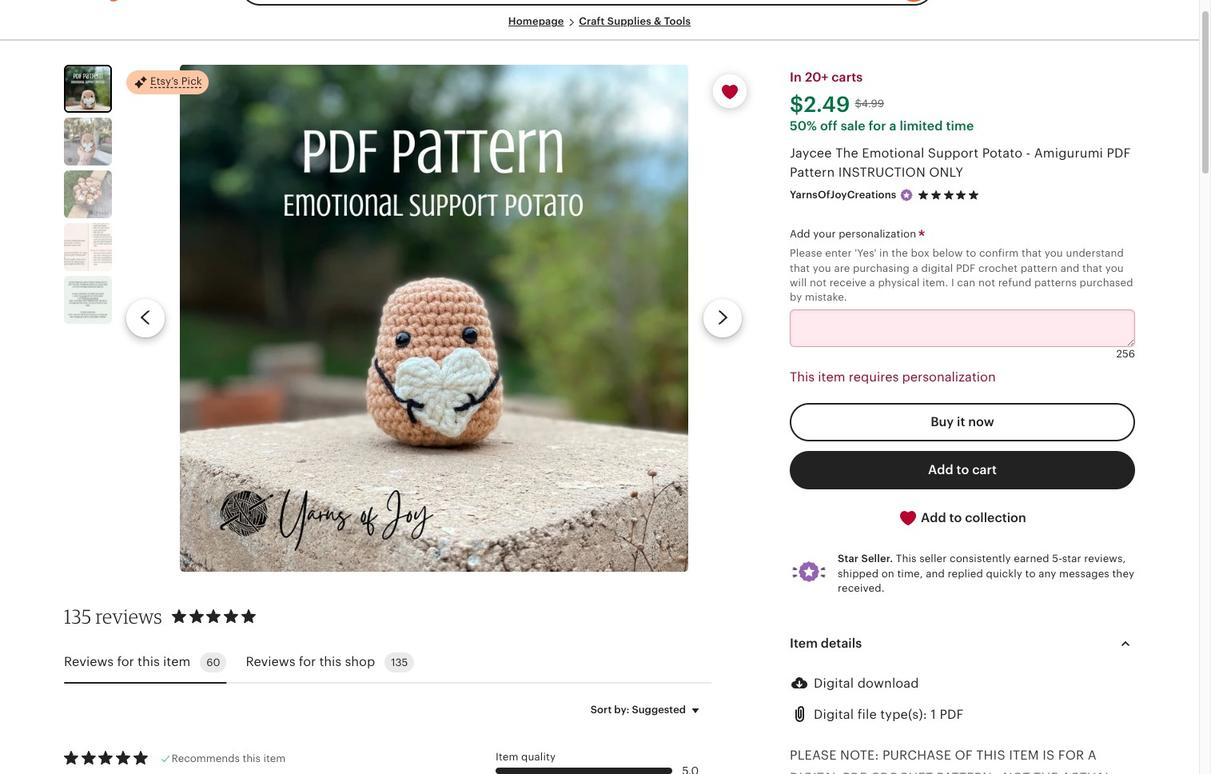 Task type: vqa. For each thing, say whether or not it's contained in the screenshot.
Pet for Pet Supplies
no



Task type: describe. For each thing, give the bounding box(es) containing it.
sort
[[591, 704, 612, 716]]

in
[[880, 247, 889, 259]]

file
[[858, 707, 877, 722]]

1
[[931, 707, 937, 722]]

item for item details
[[790, 636, 818, 651]]

quickly
[[987, 568, 1023, 580]]

the
[[892, 247, 909, 259]]

digital for digital download
[[814, 676, 854, 691]]

purchasing
[[853, 262, 910, 274]]

to inside please enter 'yes' in the box below to confirm that you understand that you are purchasing a digital pdf crochet pattern and that you will not receive a physical item. i can not refund patterns purchased by mistake.
[[966, 247, 977, 259]]

add your personalization
[[790, 228, 920, 240]]

$4.99
[[855, 98, 885, 110]]

recommends this item
[[172, 752, 286, 764]]

by:
[[615, 704, 630, 716]]

1 horizontal spatial you
[[1045, 247, 1064, 259]]

20+
[[805, 69, 829, 84]]

receive
[[830, 277, 867, 289]]

seller.
[[862, 553, 894, 565]]

in 20+ carts
[[790, 69, 863, 84]]

of
[[955, 748, 973, 763]]

earned
[[1014, 553, 1050, 565]]

please note: purchase of this item is for a digital pdf crochet pattern , not the actua
[[790, 748, 1113, 774]]

amigurumi
[[1035, 145, 1104, 161]]

star seller.
[[838, 553, 894, 565]]

download
[[858, 676, 920, 691]]

for for reviews for this shop
[[299, 654, 316, 670]]

patterns
[[1035, 277, 1077, 289]]

in
[[790, 69, 802, 84]]

the
[[1034, 770, 1059, 774]]

to inside add to collection button
[[950, 510, 963, 525]]

reviews for reviews for this shop
[[246, 654, 296, 670]]

tab list containing reviews for this item
[[64, 643, 712, 684]]

can
[[958, 277, 976, 289]]

0 horizontal spatial you
[[813, 262, 832, 274]]

any
[[1039, 568, 1057, 580]]

jaycee the emotional support potato - amigurumi pdf pattern instruction only
[[790, 145, 1132, 180]]

this for seller
[[896, 553, 917, 565]]

physical
[[879, 277, 920, 289]]

requires
[[849, 370, 899, 385]]

135 for 135
[[391, 656, 408, 668]]

item for item quality
[[496, 751, 519, 763]]

add for add to cart
[[929, 462, 954, 477]]

1 vertical spatial item
[[163, 654, 191, 670]]

jaycee the emotional support potato amigurumi pdf pattern instruction only image 3 image
[[64, 170, 112, 218]]

purchase
[[883, 748, 952, 763]]

this for item
[[790, 370, 815, 385]]

received.
[[838, 582, 885, 594]]

buy
[[931, 414, 954, 429]]

pdf right the 1
[[940, 707, 964, 722]]

quality
[[522, 751, 556, 763]]

2 horizontal spatial a
[[913, 262, 919, 274]]

jaycee
[[790, 145, 832, 161]]

reviews for this item
[[64, 654, 191, 670]]

'yes'
[[855, 247, 877, 259]]

for
[[1059, 748, 1085, 763]]

cart
[[973, 462, 997, 477]]

tools
[[665, 15, 691, 27]]

item quality
[[496, 751, 556, 763]]

item inside alert
[[818, 370, 846, 385]]

are
[[835, 262, 851, 274]]

reviews,
[[1085, 553, 1127, 565]]

purchased
[[1080, 277, 1134, 289]]

note:
[[841, 748, 879, 763]]

seller
[[920, 553, 947, 565]]

buy it now button
[[790, 403, 1136, 441]]

consistently
[[950, 553, 1012, 565]]

0 vertical spatial a
[[890, 118, 897, 133]]

craft
[[579, 15, 605, 27]]

$2.49 $4.99
[[790, 92, 885, 116]]

only
[[930, 165, 964, 180]]

star
[[1063, 553, 1082, 565]]

to inside add to cart button
[[957, 462, 970, 477]]

your
[[814, 228, 836, 240]]

please
[[790, 748, 837, 763]]

please
[[790, 247, 823, 259]]

pdf inside please enter 'yes' in the box below to confirm that you understand that you are purchasing a digital pdf crochet pattern and that you will not receive a physical item. i can not refund patterns purchased by mistake.
[[957, 262, 976, 274]]

the
[[836, 145, 859, 161]]

1 not from the left
[[810, 277, 827, 289]]

support
[[928, 145, 979, 161]]

reviews
[[96, 605, 162, 629]]

item details
[[790, 636, 862, 651]]

crochet
[[979, 262, 1018, 274]]

and inside please enter 'yes' in the box below to confirm that you understand that you are purchasing a digital pdf crochet pattern and that you will not receive a physical item. i can not refund patterns purchased by mistake.
[[1061, 262, 1080, 274]]

2 not from the left
[[979, 277, 996, 289]]

messages
[[1060, 568, 1110, 580]]

reviews for this shop
[[246, 654, 375, 670]]

limited
[[900, 118, 943, 133]]

supplies
[[608, 15, 652, 27]]

etsy's
[[150, 75, 179, 87]]

2 vertical spatial item
[[263, 752, 286, 764]]

not
[[1004, 770, 1031, 774]]



Task type: locate. For each thing, give the bounding box(es) containing it.
this up time,
[[896, 553, 917, 565]]

jaycee the emotional support potato amigurumi pdf pattern instruction only image 5 image
[[64, 276, 112, 324]]

add to cart button
[[790, 451, 1136, 489]]

shipped
[[838, 568, 879, 580]]

instruction
[[839, 165, 926, 180]]

1 horizontal spatial and
[[1061, 262, 1080, 274]]

0 horizontal spatial item
[[163, 654, 191, 670]]

&
[[654, 15, 662, 27]]

1 horizontal spatial this
[[896, 553, 917, 565]]

this inside alert
[[790, 370, 815, 385]]

reviews for reviews for this item
[[64, 654, 114, 670]]

for
[[869, 118, 887, 133], [117, 654, 134, 670], [299, 654, 316, 670]]

2 horizontal spatial that
[[1083, 262, 1103, 274]]

this seller consistently earned 5-star reviews, shipped on time, and replied quickly to any messages they received.
[[838, 553, 1135, 594]]

this item requires personalization
[[790, 370, 996, 385]]

craft supplies & tools link
[[579, 15, 691, 27]]

1 vertical spatial a
[[913, 262, 919, 274]]

digital for digital file type(s): 1 pdf
[[814, 707, 854, 722]]

that up will
[[790, 262, 810, 274]]

that down understand
[[1083, 262, 1103, 274]]

i
[[952, 277, 955, 289]]

1 vertical spatial item
[[496, 751, 519, 763]]

1 vertical spatial and
[[926, 568, 945, 580]]

1 horizontal spatial that
[[1022, 247, 1042, 259]]

replied
[[948, 568, 984, 580]]

to left collection
[[950, 510, 963, 525]]

they
[[1113, 568, 1135, 580]]

now
[[969, 414, 995, 429]]

2 vertical spatial a
[[870, 277, 876, 289]]

0 horizontal spatial jaycee the emotional support potato amigurumi pdf pattern instruction only image 1 image
[[66, 66, 110, 111]]

1 vertical spatial add
[[929, 462, 954, 477]]

$2.49
[[790, 92, 851, 116]]

this right the recommends
[[243, 752, 261, 764]]

0 vertical spatial 135
[[64, 605, 92, 629]]

it
[[957, 414, 966, 429]]

pattern
[[937, 770, 993, 774]]

a
[[890, 118, 897, 133], [913, 262, 919, 274], [870, 277, 876, 289]]

potato
[[983, 145, 1023, 161]]

this for shop
[[319, 654, 342, 670]]

add for add your personalization
[[790, 228, 811, 240]]

this left the shop in the left of the page
[[319, 654, 342, 670]]

pdf right "amigurumi"
[[1107, 145, 1132, 161]]

50%
[[790, 118, 817, 133]]

0 horizontal spatial reviews
[[64, 654, 114, 670]]

1 horizontal spatial not
[[979, 277, 996, 289]]

1 horizontal spatial item
[[263, 752, 286, 764]]

off
[[821, 118, 838, 133]]

pdf
[[1107, 145, 1132, 161], [957, 262, 976, 274], [940, 707, 964, 722], [843, 770, 867, 774]]

None search field
[[240, 0, 934, 6]]

is
[[1043, 748, 1055, 763]]

add for add to collection
[[922, 510, 947, 525]]

item
[[818, 370, 846, 385], [163, 654, 191, 670], [263, 752, 286, 764]]

you up "pattern"
[[1045, 247, 1064, 259]]

item details button
[[776, 625, 1150, 663]]

for for reviews for this item
[[117, 654, 134, 670]]

etsy's pick button
[[126, 69, 209, 95]]

not
[[810, 277, 827, 289], [979, 277, 996, 289]]

star_seller image
[[900, 188, 914, 203]]

this inside this seller consistently earned 5-star reviews, shipped on time, and replied quickly to any messages they received.
[[896, 553, 917, 565]]

item
[[1010, 748, 1040, 763]]

0 horizontal spatial not
[[810, 277, 827, 289]]

by
[[790, 291, 803, 303]]

item inside dropdown button
[[790, 636, 818, 651]]

and up patterns
[[1061, 262, 1080, 274]]

time
[[947, 118, 974, 133]]

pdf up the can
[[957, 262, 976, 274]]

digital
[[922, 262, 954, 274]]

not up mistake.
[[810, 277, 827, 289]]

personalization inside alert
[[903, 370, 996, 385]]

for down "$4.99"
[[869, 118, 887, 133]]

for left the shop in the left of the page
[[299, 654, 316, 670]]

0 horizontal spatial 135
[[64, 605, 92, 629]]

recommends
[[172, 752, 240, 764]]

1 horizontal spatial for
[[299, 654, 316, 670]]

this left requires
[[790, 370, 815, 385]]

this item requires personalization alert
[[790, 367, 1136, 388]]

135 left reviews
[[64, 605, 92, 629]]

0 vertical spatial add
[[790, 228, 811, 240]]

add to collection
[[918, 510, 1027, 525]]

135 for 135 reviews
[[64, 605, 92, 629]]

you up purchased at the right
[[1106, 262, 1124, 274]]

60
[[207, 656, 220, 668]]

personalization up in on the top of page
[[839, 228, 917, 240]]

jaycee the emotional support potato amigurumi pdf pattern instruction only image 4 image
[[64, 223, 112, 271]]

5-
[[1053, 553, 1063, 565]]

1 horizontal spatial item
[[790, 636, 818, 651]]

2 reviews from the left
[[246, 654, 296, 670]]

that
[[1022, 247, 1042, 259], [790, 262, 810, 274], [1083, 262, 1103, 274]]

1 reviews from the left
[[64, 654, 114, 670]]

pdf inside jaycee the emotional support potato - amigurumi pdf pattern instruction only
[[1107, 145, 1132, 161]]

0 horizontal spatial this
[[138, 654, 160, 670]]

not down crochet
[[979, 277, 996, 289]]

item right the recommends
[[263, 752, 286, 764]]

1 horizontal spatial a
[[890, 118, 897, 133]]

0 horizontal spatial this
[[790, 370, 815, 385]]

add up the please
[[790, 228, 811, 240]]

item left requires
[[818, 370, 846, 385]]

to down earned
[[1026, 568, 1036, 580]]

sale
[[841, 118, 866, 133]]

1 vertical spatial this
[[896, 553, 917, 565]]

and inside this seller consistently earned 5-star reviews, shipped on time, and replied quickly to any messages they received.
[[926, 568, 945, 580]]

2 horizontal spatial you
[[1106, 262, 1124, 274]]

1 vertical spatial personalization
[[903, 370, 996, 385]]

type(s):
[[881, 707, 928, 722]]

add to collection button
[[790, 499, 1136, 538]]

this down reviews
[[138, 654, 160, 670]]

to
[[966, 247, 977, 259], [957, 462, 970, 477], [950, 510, 963, 525], [1026, 568, 1036, 580]]

pattern
[[1021, 262, 1058, 274]]

you left are
[[813, 262, 832, 274]]

to inside this seller consistently earned 5-star reviews, shipped on time, and replied quickly to any messages they received.
[[1026, 568, 1036, 580]]

details
[[821, 636, 862, 651]]

understand
[[1067, 247, 1125, 259]]

digital download
[[814, 676, 920, 691]]

this
[[790, 370, 815, 385], [896, 553, 917, 565]]

for down reviews
[[117, 654, 134, 670]]

banner
[[40, 0, 1160, 15]]

item left the quality on the left
[[496, 751, 519, 763]]

to left cart
[[957, 462, 970, 477]]

item left details
[[790, 636, 818, 651]]

1 horizontal spatial 135
[[391, 656, 408, 668]]

0 vertical spatial this
[[790, 370, 815, 385]]

0 vertical spatial item
[[818, 370, 846, 385]]

personalization up buy at bottom right
[[903, 370, 996, 385]]

homepage
[[509, 15, 564, 27]]

0 vertical spatial item
[[790, 636, 818, 651]]

135 reviews
[[64, 605, 162, 629]]

and down seller
[[926, 568, 945, 580]]

this
[[138, 654, 160, 670], [319, 654, 342, 670], [243, 752, 261, 764]]

shop
[[345, 654, 375, 670]]

this
[[977, 748, 1006, 763]]

jaycee the emotional support potato amigurumi pdf pattern instruction only image 2 image
[[64, 117, 112, 165]]

emotional
[[862, 145, 925, 161]]

135 right the shop in the left of the page
[[391, 656, 408, 668]]

1 horizontal spatial jaycee the emotional support potato amigurumi pdf pattern instruction only image 1 image
[[180, 64, 688, 573]]

0 horizontal spatial for
[[117, 654, 134, 670]]

a down box
[[913, 262, 919, 274]]

reviews down '135 reviews'
[[64, 654, 114, 670]]

2 vertical spatial add
[[922, 510, 947, 525]]

0 vertical spatial digital
[[814, 676, 854, 691]]

2 horizontal spatial this
[[319, 654, 342, 670]]

0 vertical spatial and
[[1061, 262, 1080, 274]]

0 vertical spatial personalization
[[839, 228, 917, 240]]

reviews right 60 on the left of page
[[246, 654, 296, 670]]

1 horizontal spatial reviews
[[246, 654, 296, 670]]

-
[[1027, 145, 1031, 161]]

a up emotional
[[890, 118, 897, 133]]

0 horizontal spatial that
[[790, 262, 810, 274]]

2 horizontal spatial item
[[818, 370, 846, 385]]

jaycee the emotional support potato amigurumi pdf pattern instruction only image 1 image
[[180, 64, 688, 573], [66, 66, 110, 111]]

this for item
[[138, 654, 160, 670]]

item left 60 on the left of page
[[163, 654, 191, 670]]

50% off sale for a limited time
[[790, 118, 974, 133]]

1 vertical spatial digital
[[814, 707, 854, 722]]

pdf down note:
[[843, 770, 867, 774]]

1 horizontal spatial this
[[243, 752, 261, 764]]

add left cart
[[929, 462, 954, 477]]

2 horizontal spatial for
[[869, 118, 887, 133]]

item.
[[923, 277, 949, 289]]

time,
[[898, 568, 924, 580]]

digital left 'file'
[[814, 707, 854, 722]]

pdf inside please note: purchase of this item is for a digital pdf crochet pattern , not the actua
[[843, 770, 867, 774]]

,
[[996, 770, 1000, 774]]

Search for anything text field
[[240, 0, 895, 6]]

2 digital from the top
[[814, 707, 854, 722]]

0 horizontal spatial a
[[870, 277, 876, 289]]

sort by: suggested
[[591, 704, 686, 716]]

below
[[933, 247, 964, 259]]

craft supplies & tools
[[579, 15, 691, 27]]

1 digital from the top
[[814, 676, 854, 691]]

0 horizontal spatial item
[[496, 751, 519, 763]]

a down purchasing
[[870, 277, 876, 289]]

will
[[790, 277, 807, 289]]

suggested
[[632, 704, 686, 716]]

Add your personalization text field
[[790, 310, 1136, 347]]

crochet
[[871, 770, 934, 774]]

item
[[790, 636, 818, 651], [496, 751, 519, 763]]

and
[[1061, 262, 1080, 274], [926, 568, 945, 580]]

digital file type(s): 1 pdf
[[814, 707, 964, 722]]

add up seller
[[922, 510, 947, 525]]

that up "pattern"
[[1022, 247, 1042, 259]]

menu bar
[[0, 0, 1200, 40], [69, 15, 1131, 40]]

digital down details
[[814, 676, 854, 691]]

personalization
[[839, 228, 917, 240], [903, 370, 996, 385]]

mistake.
[[805, 291, 848, 303]]

tab list
[[64, 643, 712, 684]]

to right below
[[966, 247, 977, 259]]

1 vertical spatial 135
[[391, 656, 408, 668]]

star
[[838, 553, 859, 565]]

sort by: suggested button
[[579, 693, 717, 727]]

yarnsofjoycreations link
[[790, 189, 897, 201]]

add to cart
[[929, 462, 997, 477]]

digital
[[790, 770, 840, 774]]

0 horizontal spatial and
[[926, 568, 945, 580]]



